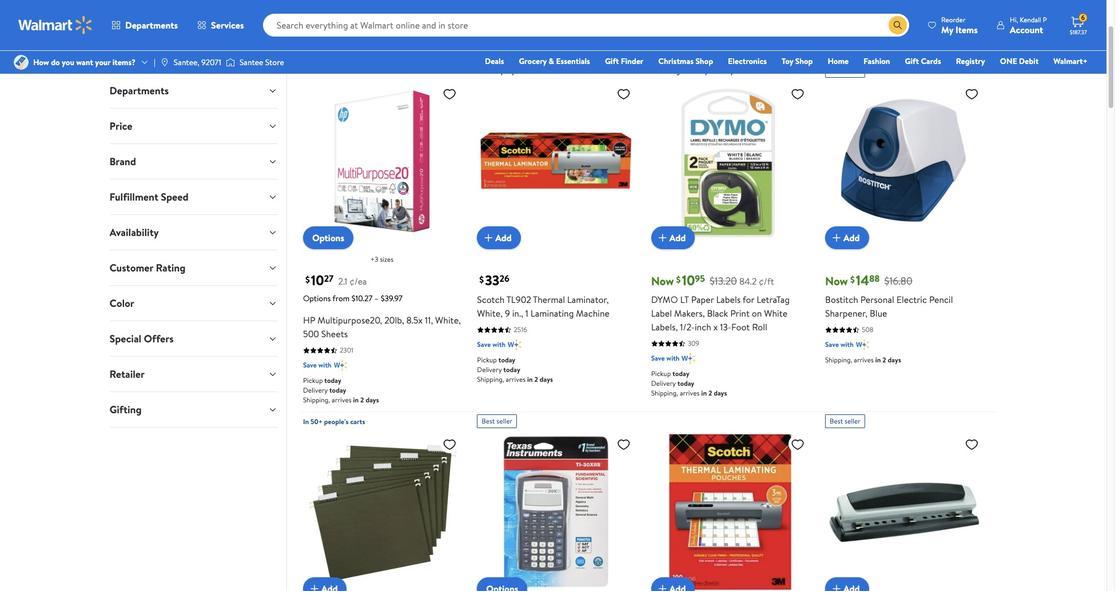 Task type: describe. For each thing, give the bounding box(es) containing it.
add to cart image for the swingline precision pro desktop punch, 2-3 holes, 10 sheets, metal (a7074037) image
[[830, 582, 844, 591]]

Walmart Site-Wide search field
[[263, 14, 909, 37]]

supplies
[[346, 25, 388, 41]]

arrives down 508
[[854, 355, 874, 365]]

makers,
[[674, 307, 705, 320]]

kendall
[[1020, 15, 1041, 24]]

thermal
[[533, 294, 565, 306]]

registry link
[[951, 55, 990, 67]]

prep
[[320, 25, 343, 41]]

p
[[1043, 15, 1047, 24]]

items?
[[112, 57, 136, 68]]

¢/ft
[[759, 275, 774, 288]]

brand button
[[100, 144, 286, 179]]

departments inside dropdown button
[[110, 83, 169, 98]]

with for $13.20
[[667, 354, 680, 363]]

toy
[[782, 55, 793, 67]]

add button for 33
[[477, 227, 521, 250]]

0 vertical spatial options
[[312, 232, 344, 244]]

bostitch
[[825, 294, 858, 306]]

purchased
[[347, 49, 387, 62]]

price button
[[100, 109, 286, 144]]

&
[[549, 55, 554, 67]]

tl902
[[506, 294, 531, 306]]

1/2-
[[680, 321, 695, 334]]

one debit link
[[995, 55, 1044, 67]]

seller for texas instruments ti-30xiis 2 line scientific calculator image
[[497, 417, 512, 426]]

arrives down the 309
[[680, 389, 700, 398]]

carts for in 50+ people's carts
[[350, 417, 365, 427]]

people's for 50+
[[324, 417, 349, 427]]

best for the swingline precision pro desktop punch, 2-3 holes, 10 sheets, metal (a7074037) image
[[830, 417, 843, 426]]

customer rating tab
[[100, 250, 286, 285]]

10 inside now $ 10 95 $13.20 84.2 ¢/ft dymo lt paper labels for letratag label makers, black print on white labels, 1/2-inch x 13-foot roll
[[682, 271, 695, 290]]

texas instruments ti-30xiis 2 line scientific calculator image
[[477, 433, 635, 591]]

 image for santee store
[[226, 57, 235, 68]]

fulfillment speed
[[110, 190, 189, 204]]

add for 33
[[495, 232, 512, 244]]

departments tab
[[100, 73, 286, 108]]

bostitch personal electric pencil sharpener, blue image
[[825, 82, 983, 240]]

50+ bought since yesterday
[[651, 66, 734, 76]]

+3 sizes
[[371, 255, 394, 264]]

add to favorites list, swingline precision pro desktop punch, 2-3 holes, 10 sheets, metal (a7074037) image
[[965, 438, 979, 452]]

people's for 100+
[[501, 66, 525, 76]]

shipping, arrives in 2 days
[[825, 355, 901, 365]]

your
[[95, 57, 111, 68]]

customer rating
[[110, 261, 185, 275]]

departments button
[[102, 11, 188, 39]]

add button for $16.80
[[825, 227, 869, 250]]

speed
[[161, 190, 189, 204]]

27
[[324, 273, 334, 285]]

price for price
[[110, 119, 132, 133]]

tax
[[301, 25, 317, 41]]

 image for how do you want your items?
[[14, 55, 29, 70]]

retailer button
[[100, 357, 286, 392]]

do
[[51, 57, 60, 68]]

save for 33
[[477, 340, 491, 350]]

debit
[[1019, 55, 1039, 67]]

santee
[[240, 57, 263, 68]]

multipurpose20,
[[318, 314, 382, 327]]

0 horizontal spatial delivery
[[303, 386, 328, 395]]

gift cards
[[905, 55, 941, 67]]

customer rating button
[[100, 250, 286, 285]]

now for 10
[[651, 274, 674, 289]]

departments inside popup button
[[125, 19, 178, 31]]

pencil
[[929, 294, 953, 306]]

Search search field
[[263, 14, 909, 37]]

availability tab
[[100, 215, 286, 250]]

$10.27
[[352, 293, 373, 305]]

0 horizontal spatial pickup today delivery today shipping, arrives in 2 days
[[303, 376, 379, 405]]

walmart+ link
[[1048, 55, 1093, 67]]

hi,
[[1010, 15, 1018, 24]]

cards
[[921, 55, 941, 67]]

now for 14
[[825, 274, 848, 289]]

lt
[[680, 294, 689, 306]]

walmart plus image for $16.80
[[856, 339, 869, 351]]

swingline precision pro desktop punch, 2-3 holes, 10 sheets, metal (a7074037) image
[[825, 433, 983, 591]]

santee store
[[240, 57, 284, 68]]

add to cart image for the scotch tl902 thermal laminator, white, 9 in., 1 laminating machine image
[[482, 231, 495, 245]]

scotch tl902 thermal laminator, white, 9 in., 1 laminating machine image
[[477, 82, 635, 240]]

white, inside scotch tl902 thermal laminator, white, 9 in., 1 laminating machine
[[477, 307, 503, 320]]

92071
[[201, 57, 221, 68]]

you
[[62, 57, 74, 68]]

save with for $13.20
[[651, 354, 680, 363]]

arrives down 2516
[[506, 375, 526, 385]]

from
[[333, 293, 350, 305]]

add to cart image for bostitch personal electric pencil sharpener, blue image
[[830, 231, 844, 245]]

best seller for bostitch personal electric pencil sharpener, blue image
[[830, 66, 861, 76]]

in for in 50+ people's carts
[[303, 417, 309, 427]]

hp multipurpose20, 20lb, 8.5x 11, white, 500 sheets image
[[303, 82, 461, 240]]

$ 33 26
[[479, 271, 509, 290]]

gift cards link
[[900, 55, 946, 67]]

laminator,
[[567, 294, 609, 306]]

add to favorites list, scotch thermal laminating pouches, 100 count, 8.5" x 11", 3 mil thick image
[[791, 438, 805, 452]]

white, inside hp multipurpose20, 20lb, 8.5x 11, white, 500 sheets
[[435, 314, 461, 327]]

pickup today delivery today shipping, arrives in 2 days for $13.20
[[651, 369, 727, 398]]

dymo lt paper labels for letratag label makers, black print on white labels, 1/2-inch x 13-foot roll image
[[651, 82, 809, 240]]

11,
[[425, 314, 433, 327]]

add to cart image for scotch thermal laminating pouches, 100 count, 8.5" x 11", 3 mil thick image
[[656, 582, 669, 591]]

special offers tab
[[100, 321, 286, 356]]

x
[[714, 321, 718, 334]]

grocery & essentials link
[[514, 55, 595, 67]]

fashion
[[864, 55, 890, 67]]

on
[[752, 307, 762, 320]]

add to favorites list, bostitch personal electric pencil sharpener, blue image
[[965, 87, 979, 101]]

add for $13.20
[[669, 232, 686, 244]]

2.1
[[338, 275, 347, 288]]

white
[[764, 307, 788, 320]]

paper
[[691, 294, 714, 306]]

reorder my items
[[941, 15, 978, 36]]

deals link
[[480, 55, 509, 67]]

add to favorites list, texas instruments ti-30xiis 2 line scientific calculator image
[[617, 438, 631, 452]]

walmart plus image for 33
[[508, 339, 521, 351]]

dymo
[[651, 294, 678, 306]]

gift finder link
[[600, 55, 649, 67]]

seller for the swingline precision pro desktop punch, 2-3 holes, 10 sheets, metal (a7074037) image
[[845, 417, 861, 426]]

best seller for the swingline precision pro desktop punch, 2-3 holes, 10 sheets, metal (a7074037) image
[[830, 417, 861, 426]]

labels,
[[651, 321, 678, 334]]

add to favorites list, scotch tl902 thermal laminator, white, 9 in., 1 laminating machine image
[[617, 87, 631, 101]]

best for bostitch personal electric pencil sharpener, blue image
[[830, 66, 843, 76]]

reorder
[[941, 15, 966, 24]]

sizes
[[380, 255, 394, 264]]

christmas shop
[[658, 55, 713, 67]]

electric
[[897, 294, 927, 306]]

pickup for 33
[[477, 355, 497, 365]]

color
[[110, 296, 134, 311]]

gift finder
[[605, 55, 644, 67]]

gifting
[[110, 403, 142, 417]]

retailer tab
[[100, 357, 286, 392]]

walmart plus image for $13.20
[[682, 353, 695, 365]]

add to cart image for dymo lt paper labels for letratag label makers, black print on white labels, 1/2-inch x 13-foot roll image
[[656, 231, 669, 245]]

rating
[[156, 261, 185, 275]]

$13.20
[[710, 274, 737, 288]]

blue
[[870, 307, 887, 320]]



Task type: vqa. For each thing, say whether or not it's contained in the screenshot.
In corresponding to In 100+ people's carts
yes



Task type: locate. For each thing, give the bounding box(es) containing it.
1 horizontal spatial carts
[[527, 66, 542, 76]]

2 gift from the left
[[905, 55, 919, 67]]

$ inside now $ 10 95 $13.20 84.2 ¢/ft dymo lt paper labels for letratag label makers, black print on white labels, 1/2-inch x 13-foot roll
[[676, 273, 681, 286]]

500
[[303, 328, 319, 341]]

1 horizontal spatial shop
[[795, 55, 813, 67]]

 image right 92071
[[226, 57, 235, 68]]

pickup today delivery today shipping, arrives in 2 days up in 50+ people's carts
[[303, 376, 379, 405]]

add to cart image for pendaflex hanging file folders, standard green, letter size, 50 per box image
[[308, 582, 321, 591]]

100+
[[485, 66, 499, 76]]

save down 'sharpener,'
[[825, 340, 839, 350]]

$ inside $ 33 26
[[479, 273, 484, 286]]

finder
[[621, 55, 644, 67]]

label
[[651, 307, 672, 320]]

price tab
[[100, 109, 286, 144]]

$ inside $ 10 27 2.1 ¢/ea options from $10.27 – $39.97
[[305, 273, 310, 286]]

2 $ from the left
[[479, 273, 484, 286]]

save for $16.80
[[825, 340, 839, 350]]

 image
[[14, 55, 29, 70], [226, 57, 235, 68]]

price inside dropdown button
[[110, 119, 132, 133]]

1 horizontal spatial 10
[[682, 271, 695, 290]]

 image left how
[[14, 55, 29, 70]]

in.,
[[512, 307, 523, 320]]

when
[[323, 49, 344, 62]]

309
[[688, 339, 699, 349]]

84.2
[[739, 275, 757, 288]]

now
[[651, 274, 674, 289], [825, 274, 848, 289]]

1 horizontal spatial pickup
[[477, 355, 497, 365]]

0 vertical spatial 50+
[[651, 66, 663, 76]]

now $ 10 95 $13.20 84.2 ¢/ft dymo lt paper labels for letratag label makers, black print on white labels, 1/2-inch x 13-foot roll
[[651, 271, 790, 334]]

brand tab
[[100, 144, 286, 179]]

1 horizontal spatial delivery
[[477, 365, 502, 375]]

best seller for texas instruments ti-30xiis 2 line scientific calculator image
[[482, 417, 512, 426]]

save with down 500
[[303, 361, 332, 370]]

2 add button from the left
[[651, 227, 695, 250]]

4 $ from the left
[[850, 273, 855, 286]]

1 horizontal spatial now
[[825, 274, 848, 289]]

6 $187.37
[[1070, 13, 1087, 36]]

white, down scotch
[[477, 307, 503, 320]]

2516
[[514, 325, 527, 335]]

with down labels,
[[667, 354, 680, 363]]

seller for bostitch personal electric pencil sharpener, blue image
[[845, 66, 861, 76]]

legal information image
[[418, 51, 427, 60]]

9
[[505, 307, 510, 320]]

quick refinements element
[[96, 0, 1011, 11]]

shop inside christmas shop link
[[696, 55, 713, 67]]

508
[[862, 325, 874, 335]]

2 horizontal spatial pickup today delivery today shipping, arrives in 2 days
[[651, 369, 727, 398]]

13-
[[720, 321, 731, 334]]

machine
[[576, 307, 610, 320]]

1 horizontal spatial in
[[477, 66, 483, 76]]

home link
[[823, 55, 854, 67]]

shop
[[696, 55, 713, 67], [795, 55, 813, 67]]

pickup today delivery today shipping, arrives in 2 days down 2516
[[477, 355, 553, 385]]

gifting tab
[[100, 392, 286, 427]]

roll
[[752, 321, 767, 334]]

options up "hp"
[[303, 293, 331, 305]]

$ 10 27 2.1 ¢/ea options from $10.27 – $39.97
[[303, 271, 403, 305]]

add to favorites list, pendaflex hanging file folders, standard green, letter size, 50 per box image
[[443, 438, 457, 452]]

now up the dymo
[[651, 274, 674, 289]]

save down scotch
[[477, 340, 491, 350]]

0 horizontal spatial pickup
[[303, 376, 323, 386]]

best seller
[[830, 66, 861, 76], [482, 417, 512, 426], [830, 417, 861, 426]]

bought
[[665, 66, 686, 76]]

0 horizontal spatial 10
[[311, 271, 324, 290]]

1 gift from the left
[[605, 55, 619, 67]]

95
[[695, 273, 705, 285]]

toy shop link
[[777, 55, 818, 67]]

|
[[154, 57, 155, 68]]

sheets
[[321, 328, 348, 341]]

tax prep supplies
[[301, 25, 388, 41]]

0 horizontal spatial in
[[303, 417, 309, 427]]

0 horizontal spatial carts
[[350, 417, 365, 427]]

1 10 from the left
[[311, 271, 324, 290]]

0 horizontal spatial add
[[495, 232, 512, 244]]

christmas
[[658, 55, 694, 67]]

1 horizontal spatial pickup today delivery today shipping, arrives in 2 days
[[477, 355, 553, 385]]

save with up the shipping, arrives in 2 days
[[825, 340, 854, 350]]

scotch tl902 thermal laminator, white, 9 in., 1 laminating machine
[[477, 294, 610, 320]]

0 horizontal spatial price
[[110, 119, 132, 133]]

since
[[688, 66, 703, 76]]

1 horizontal spatial add button
[[651, 227, 695, 250]]

 image
[[160, 58, 169, 67]]

add to cart image
[[656, 231, 669, 245], [830, 231, 844, 245], [308, 582, 321, 591], [830, 582, 844, 591]]

2 now from the left
[[825, 274, 848, 289]]

walmart plus image
[[508, 339, 521, 351], [856, 339, 869, 351], [682, 353, 695, 365], [334, 360, 347, 371]]

8.5x
[[406, 314, 423, 327]]

brand
[[110, 154, 136, 169]]

santee, 92071
[[174, 57, 221, 68]]

in 50+ people's carts
[[303, 417, 365, 427]]

arrives up in 50+ people's carts
[[332, 395, 352, 405]]

0 vertical spatial in
[[477, 66, 483, 76]]

save
[[477, 340, 491, 350], [825, 340, 839, 350], [651, 354, 665, 363], [303, 361, 317, 370]]

1 horizontal spatial people's
[[501, 66, 525, 76]]

88
[[869, 273, 880, 285]]

now up bostitch
[[825, 274, 848, 289]]

walmart plus image up the shipping, arrives in 2 days
[[856, 339, 869, 351]]

0 horizontal spatial now
[[651, 274, 674, 289]]

scotch
[[477, 294, 505, 306]]

with for $16.80
[[841, 340, 854, 350]]

walmart image
[[18, 16, 93, 34]]

home
[[828, 55, 849, 67]]

0 vertical spatial add to cart image
[[482, 231, 495, 245]]

2 horizontal spatial delivery
[[651, 379, 676, 389]]

options up 27
[[312, 232, 344, 244]]

1 horizontal spatial  image
[[226, 57, 235, 68]]

2 horizontal spatial pickup
[[651, 369, 671, 379]]

2301
[[340, 346, 353, 355]]

gift for gift cards
[[905, 55, 919, 67]]

one
[[1000, 55, 1017, 67]]

save down labels,
[[651, 354, 665, 363]]

color button
[[100, 286, 286, 321]]

departments up the |
[[125, 19, 178, 31]]

0 horizontal spatial add to cart image
[[482, 231, 495, 245]]

gift for gift finder
[[605, 55, 619, 67]]

price when purchased online
[[301, 49, 413, 62]]

save with for $16.80
[[825, 340, 854, 350]]

save with down 9
[[477, 340, 506, 350]]

with up the shipping, arrives in 2 days
[[841, 340, 854, 350]]

1 horizontal spatial gift
[[905, 55, 919, 67]]

0 vertical spatial departments
[[125, 19, 178, 31]]

0 horizontal spatial 50+
[[310, 417, 322, 427]]

fashion link
[[859, 55, 895, 67]]

with for 33
[[493, 340, 506, 350]]

essentials
[[556, 55, 590, 67]]

for
[[743, 294, 755, 306]]

shop inside toy shop link
[[795, 55, 813, 67]]

shop for toy shop
[[795, 55, 813, 67]]

add to cart image
[[482, 231, 495, 245], [656, 582, 669, 591]]

yesterday
[[705, 66, 734, 76]]

save for $13.20
[[651, 354, 665, 363]]

add to cart image inside add button
[[482, 231, 495, 245]]

carts for in 100+ people's carts
[[527, 66, 542, 76]]

in
[[875, 355, 881, 365], [527, 375, 533, 385], [701, 389, 707, 398], [353, 395, 359, 405]]

options link
[[303, 227, 353, 250]]

delivery for 33
[[477, 365, 502, 375]]

services button
[[188, 11, 254, 39]]

one debit
[[1000, 55, 1039, 67]]

1 vertical spatial in
[[303, 417, 309, 427]]

fulfillment speed tab
[[100, 180, 286, 214]]

1 vertical spatial options
[[303, 293, 331, 305]]

how
[[33, 57, 49, 68]]

1 vertical spatial carts
[[350, 417, 365, 427]]

labels
[[716, 294, 741, 306]]

with
[[493, 340, 506, 350], [841, 340, 854, 350], [667, 354, 680, 363], [318, 361, 332, 370]]

in for in 100+ people's carts
[[477, 66, 483, 76]]

pickup today delivery today shipping, arrives in 2 days down the 309
[[651, 369, 727, 398]]

3 add from the left
[[844, 232, 860, 244]]

walmart+
[[1054, 55, 1088, 67]]

print
[[730, 307, 750, 320]]

price down tax
[[301, 49, 321, 62]]

1 horizontal spatial add
[[669, 232, 686, 244]]

save with down labels,
[[651, 354, 680, 363]]

with down sheets
[[318, 361, 332, 370]]

2 horizontal spatial add
[[844, 232, 860, 244]]

3 $ from the left
[[676, 273, 681, 286]]

0 horizontal spatial people's
[[324, 417, 349, 427]]

0 horizontal spatial  image
[[14, 55, 29, 70]]

$ left 27
[[305, 273, 310, 286]]

delivery for $13.20
[[651, 379, 676, 389]]

0 horizontal spatial white,
[[435, 314, 461, 327]]

now inside now $ 14 88 $16.80 bostitch personal electric pencil sharpener, blue
[[825, 274, 848, 289]]

walmart plus image down the 309
[[682, 353, 695, 365]]

sharpener,
[[825, 307, 868, 320]]

10 left 2.1
[[311, 271, 324, 290]]

today
[[499, 355, 515, 365], [503, 365, 520, 375], [673, 369, 690, 379], [324, 376, 341, 386], [678, 379, 694, 389], [329, 386, 346, 395]]

add
[[495, 232, 512, 244], [669, 232, 686, 244], [844, 232, 860, 244]]

grocery & essentials
[[519, 55, 590, 67]]

deals
[[485, 55, 504, 67]]

1 $ from the left
[[305, 273, 310, 286]]

1
[[525, 307, 528, 320]]

1 vertical spatial price
[[110, 119, 132, 133]]

1 vertical spatial 50+
[[310, 417, 322, 427]]

color tab
[[100, 286, 286, 321]]

$ inside now $ 14 88 $16.80 bostitch personal electric pencil sharpener, blue
[[850, 273, 855, 286]]

availability
[[110, 225, 159, 240]]

departments down items?
[[110, 83, 169, 98]]

0 vertical spatial people's
[[501, 66, 525, 76]]

1 shop from the left
[[696, 55, 713, 67]]

2 horizontal spatial add button
[[825, 227, 869, 250]]

1 horizontal spatial 50+
[[651, 66, 663, 76]]

$ up lt
[[676, 273, 681, 286]]

scotch thermal laminating pouches, 100 count, 8.5" x 11", 3 mil thick image
[[651, 433, 809, 591]]

1 horizontal spatial price
[[301, 49, 321, 62]]

walmart plus image down 2301
[[334, 360, 347, 371]]

1 vertical spatial people's
[[324, 417, 349, 427]]

white, right the 11, at left
[[435, 314, 461, 327]]

shop for christmas shop
[[696, 55, 713, 67]]

add button
[[477, 227, 521, 250], [651, 227, 695, 250], [825, 227, 869, 250]]

0 vertical spatial price
[[301, 49, 321, 62]]

best for texas instruments ti-30xiis 2 line scientific calculator image
[[482, 417, 495, 426]]

people's
[[501, 66, 525, 76], [324, 417, 349, 427]]

2 10 from the left
[[682, 271, 695, 290]]

$ left 14
[[850, 273, 855, 286]]

grocery
[[519, 55, 547, 67]]

0 horizontal spatial add button
[[477, 227, 521, 250]]

save with for 33
[[477, 340, 506, 350]]

black
[[707, 307, 728, 320]]

search icon image
[[893, 21, 902, 30]]

1 now from the left
[[651, 274, 674, 289]]

10 up lt
[[682, 271, 695, 290]]

add to favorites list, hp multipurpose20, 20lb, 8.5x 11, white, 500 sheets image
[[443, 87, 457, 101]]

2 shop from the left
[[795, 55, 813, 67]]

price for price when purchased online
[[301, 49, 321, 62]]

now inside now $ 10 95 $13.20 84.2 ¢/ft dymo lt paper labels for letratag label makers, black print on white labels, 1/2-inch x 13-foot roll
[[651, 274, 674, 289]]

options inside $ 10 27 2.1 ¢/ea options from $10.27 – $39.97
[[303, 293, 331, 305]]

3 add button from the left
[[825, 227, 869, 250]]

pickup
[[477, 355, 497, 365], [651, 369, 671, 379], [303, 376, 323, 386]]

pickup for $13.20
[[651, 369, 671, 379]]

1 add from the left
[[495, 232, 512, 244]]

price up brand
[[110, 119, 132, 133]]

1 horizontal spatial add to cart image
[[656, 582, 669, 591]]

1 add button from the left
[[477, 227, 521, 250]]

with down 9
[[493, 340, 506, 350]]

options
[[312, 232, 344, 244], [303, 293, 331, 305]]

departments button
[[100, 73, 286, 108]]

account
[[1010, 23, 1043, 36]]

1 vertical spatial add to cart image
[[656, 582, 669, 591]]

0 vertical spatial carts
[[527, 66, 542, 76]]

1 horizontal spatial white,
[[477, 307, 503, 320]]

toy shop
[[782, 55, 813, 67]]

$187.37
[[1070, 28, 1087, 36]]

inch
[[695, 321, 711, 334]]

special offers
[[110, 332, 174, 346]]

pendaflex hanging file folders, standard green, letter size, 50 per box image
[[303, 433, 461, 591]]

add button for $13.20
[[651, 227, 695, 250]]

0 horizontal spatial gift
[[605, 55, 619, 67]]

want
[[76, 57, 93, 68]]

add to favorites list, dymo lt paper labels for letratag label makers, black print on white labels, 1/2-inch x 13-foot roll image
[[791, 87, 805, 101]]

gift left finder
[[605, 55, 619, 67]]

walmart plus image down 2516
[[508, 339, 521, 351]]

price
[[301, 49, 321, 62], [110, 119, 132, 133]]

retailer
[[110, 367, 145, 381]]

pickup today delivery today shipping, arrives in 2 days for 33
[[477, 355, 553, 385]]

$ left 33
[[479, 273, 484, 286]]

10 inside $ 10 27 2.1 ¢/ea options from $10.27 – $39.97
[[311, 271, 324, 290]]

$16.80
[[884, 274, 913, 288]]

hp multipurpose20, 20lb, 8.5x 11, white, 500 sheets
[[303, 314, 461, 341]]

gift left cards
[[905, 55, 919, 67]]

add for $16.80
[[844, 232, 860, 244]]

1 vertical spatial departments
[[110, 83, 169, 98]]

save down 500
[[303, 361, 317, 370]]

2 add from the left
[[669, 232, 686, 244]]

0 horizontal spatial shop
[[696, 55, 713, 67]]



